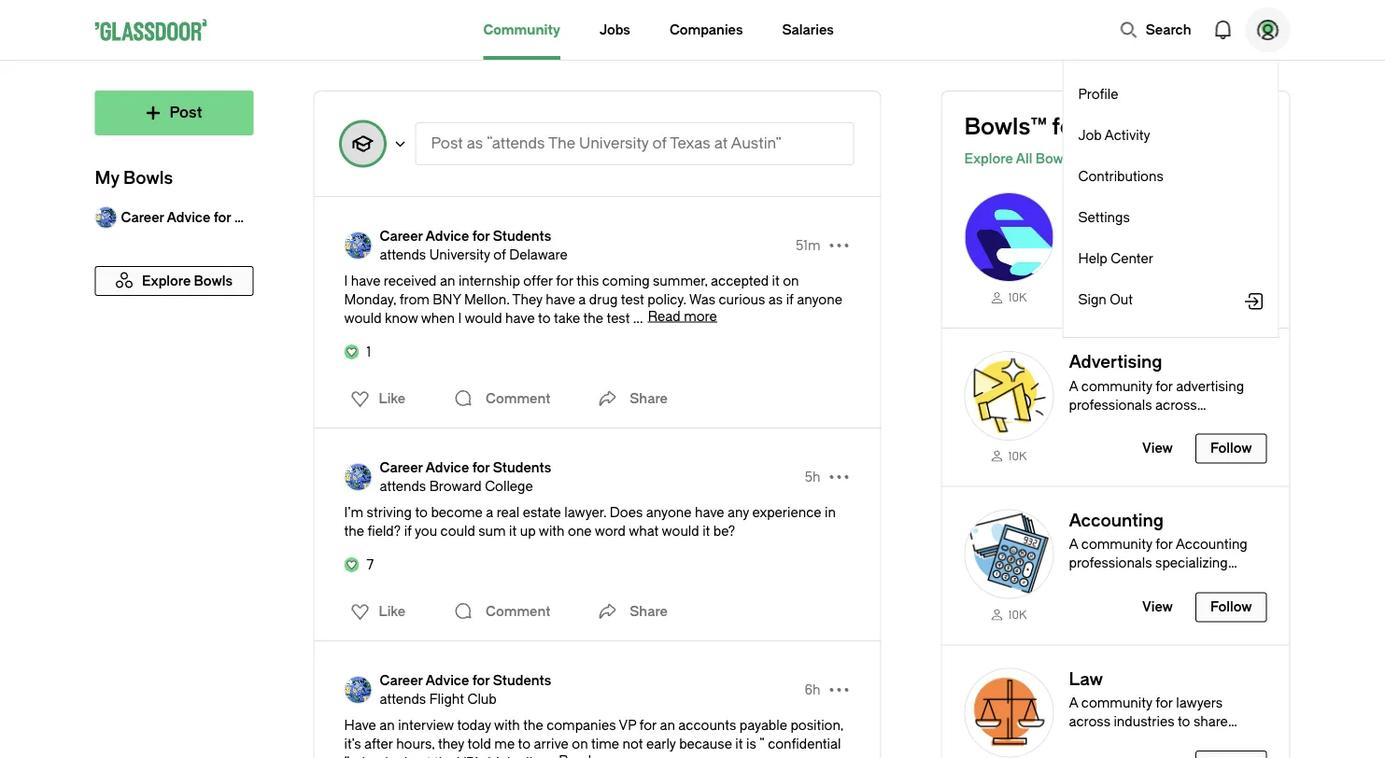 Task type: vqa. For each thing, say whether or not it's contained in the screenshot.
the Colleges
no



Task type: describe. For each thing, give the bounding box(es) containing it.
arrive
[[534, 737, 569, 752]]

for inside career advice for students attends university of delaware
[[472, 228, 490, 244]]

like for 7
[[379, 604, 406, 620]]

a for law
[[1069, 696, 1079, 711]]

monday,
[[344, 292, 396, 307]]

companies inside have an interview today with the companies vp for an accounts payable position, it's after hours, they told me to arrive on time not early because it is " confidential ", checked out the vp's linkedin ...
[[547, 718, 616, 734]]

career for career advice for students attends flight club
[[380, 673, 423, 689]]

accepted
[[711, 273, 769, 289]]

share for career advice for students attends broward college
[[630, 604, 668, 620]]

out
[[1110, 292, 1133, 307]]

to inside the law a community for lawyers across industries to share experiences and compare notes
[[1178, 715, 1191, 730]]

striving
[[367, 505, 412, 520]]

of inside button
[[653, 135, 667, 152]]

advice for career advice for students attends flight club
[[426, 673, 469, 689]]

a inside i have received an internship offer for this coming summer, accepted it on monday, from bny mellon. they have a drug test policy. was curious as if anyone would know when i would have to take the test ...
[[579, 292, 586, 307]]

companies
[[670, 22, 743, 37]]

jobs link
[[600, 0, 631, 60]]

explore all bowls link
[[965, 148, 1290, 170]]

club
[[468, 692, 497, 707]]

my
[[95, 169, 119, 188]]

1 vertical spatial consulting
[[1177, 220, 1244, 235]]

"attends
[[487, 135, 545, 152]]

1 vertical spatial i
[[458, 311, 462, 326]]

university inside career advice for students attends university of delaware
[[430, 247, 490, 263]]

vp's
[[457, 755, 485, 759]]

anyone inside i have received an internship offer for this coming summer, accepted it on monday, from bny mellon. they have a drug test policy. was curious as if anyone would know when i would have to take the test ...
[[797, 292, 843, 307]]

0 vertical spatial i
[[344, 273, 348, 289]]

comment button for of
[[449, 380, 555, 418]]

know
[[385, 311, 418, 326]]

10k for advertising
[[1009, 450, 1027, 463]]

settings link
[[1079, 208, 1264, 227]]

with inside i'm striving to become a real estate lawyer. does anyone have any experience in the field? if you could sum it up with one word what would it be?
[[539, 524, 565, 539]]

lawyer.
[[565, 505, 607, 520]]

because
[[679, 737, 732, 752]]

it left be?
[[703, 524, 710, 539]]

advice for career advice for students
[[167, 210, 211, 225]]

drug
[[589, 292, 618, 307]]

10k link for advertising
[[965, 448, 1054, 464]]

professionals for advertising
[[1069, 397, 1153, 413]]

to inside i have received an internship offer for this coming summer, accepted it on monday, from bny mellon. they have a drug test policy. was curious as if anyone would know when i would have to take the test ...
[[538, 311, 551, 326]]

7
[[367, 557, 374, 573]]

help
[[1079, 251, 1108, 266]]

professionals for consulting
[[1069, 239, 1153, 254]]

explore all bowls
[[965, 151, 1075, 166]]

law
[[1069, 670, 1104, 689]]

salaries
[[783, 22, 834, 37]]

checked
[[355, 755, 407, 759]]

profile link
[[1079, 85, 1264, 104]]

you inside i'm striving to become a real estate lawyer. does anyone have any experience in the field? if you could sum it up with one word what would it be?
[[415, 524, 437, 539]]

for inside consulting a community for consulting professionals across companies
[[1156, 220, 1173, 235]]

experiences
[[1069, 733, 1145, 749]]

delaware
[[509, 247, 568, 263]]

community for law
[[1082, 696, 1153, 711]]

if inside i have received an internship offer for this coming summer, accepted it on monday, from bny mellon. they have a drug test policy. was curious as if anyone would know when i would have to take the test ...
[[786, 292, 794, 307]]

to inside i'm striving to become a real estate lawyer. does anyone have any experience in the field? if you could sum it up with one word what would it be?
[[415, 505, 428, 520]]

6h link
[[805, 681, 821, 700]]

sign out link
[[1079, 291, 1244, 309]]

sign
[[1079, 292, 1107, 307]]

image for bowl image for advertising
[[965, 351, 1054, 441]]

advertising
[[1177, 379, 1245, 394]]

1
[[367, 344, 371, 360]]

across for consulting
[[1156, 239, 1198, 254]]

accounts
[[679, 718, 737, 734]]

real
[[497, 505, 520, 520]]

job activity
[[1079, 128, 1151, 143]]

community for consulting
[[1082, 220, 1153, 235]]

comment for college
[[486, 604, 551, 620]]

after
[[364, 737, 393, 752]]

contributions link
[[1079, 167, 1264, 186]]

could
[[441, 524, 475, 539]]

for inside i have received an internship offer for this coming summer, accepted it on monday, from bny mellon. they have a drug test policy. was curious as if anyone would know when i would have to take the test ...
[[556, 273, 574, 289]]

share for career advice for students attends university of delaware
[[630, 391, 668, 406]]

hours,
[[396, 737, 435, 752]]

career advice for students link down my bowls
[[95, 199, 293, 236]]

payable
[[740, 718, 788, 734]]

0 horizontal spatial an
[[380, 718, 395, 734]]

a inside i'm striving to become a real estate lawyer. does anyone have any experience in the field? if you could sum it up with one word what would it be?
[[486, 505, 494, 520]]

explore
[[965, 151, 1014, 166]]

experience
[[753, 505, 822, 520]]

companies for advertising
[[1069, 416, 1139, 431]]

students for career advice for students attends broward college
[[493, 460, 552, 476]]

share
[[1194, 715, 1229, 730]]

with inside have an interview today with the companies vp for an accounts payable position, it's after hours, they told me to arrive on time not early because it is " confidential ", checked out the vp's linkedin ...
[[494, 718, 520, 734]]

career advice for students attends university of delaware
[[380, 228, 568, 263]]

curious
[[719, 292, 766, 307]]

the down they
[[435, 755, 455, 759]]

told
[[468, 737, 491, 752]]

have
[[344, 718, 376, 734]]

advertising a community for advertising professionals across companies
[[1069, 353, 1245, 431]]

jobs
[[600, 22, 631, 37]]

help center
[[1079, 251, 1154, 266]]

a for consulting
[[1069, 220, 1079, 235]]

career advice for students attends broward college
[[380, 460, 552, 494]]

offer
[[524, 273, 553, 289]]

students for career advice for students attends flight club
[[493, 673, 552, 689]]

career advice for students link for career advice for students attends flight club
[[380, 672, 552, 691]]

not
[[623, 737, 643, 752]]

i'm striving to become a real estate lawyer. does anyone have any experience in the field? if you could sum it up with one word what would it be?
[[344, 505, 836, 539]]

texas
[[670, 135, 711, 152]]

coming
[[602, 273, 650, 289]]

comment button for college
[[449, 593, 555, 631]]

job activity link
[[1079, 126, 1264, 145]]

for inside have an interview today with the companies vp for an accounts payable position, it's after hours, they told me to arrive on time not early because it is " confidential ", checked out the vp's linkedin ...
[[640, 718, 657, 734]]

austin"
[[731, 135, 782, 152]]

51m link
[[796, 236, 821, 255]]

0 vertical spatial you
[[1087, 114, 1127, 140]]

internship
[[459, 273, 520, 289]]

sign out
[[1079, 292, 1133, 307]]

profile
[[1079, 86, 1119, 102]]

comment for of
[[486, 391, 551, 406]]

field?
[[368, 524, 401, 539]]

this
[[577, 273, 599, 289]]

post as "attends the university of texas at austin"
[[431, 135, 782, 152]]

would inside i'm striving to become a real estate lawyer. does anyone have any experience in the field? if you could sum it up with one word what would it be?
[[662, 524, 700, 539]]

5h
[[805, 470, 821, 485]]

i have received an internship offer for this coming summer, accepted it on monday, from bny mellon. they have a drug test policy. was curious as if anyone would know when i would have to take the test ...
[[344, 273, 843, 326]]

job
[[1079, 128, 1102, 143]]

it inside have an interview today with the companies vp for an accounts payable position, it's after hours, they told me to arrive on time not early because it is " confidential ", checked out the vp's linkedin ...
[[736, 737, 743, 752]]

advice for career advice for students attends broward college
[[426, 460, 469, 476]]

in
[[825, 505, 836, 520]]

for inside "career advice for students attends flight club"
[[472, 673, 490, 689]]

flight
[[430, 692, 464, 707]]

have down "they"
[[506, 311, 535, 326]]

51m
[[796, 238, 821, 253]]

of inside career advice for students attends university of delaware
[[494, 247, 506, 263]]

lawyers
[[1177, 696, 1223, 711]]

at
[[715, 135, 728, 152]]

2 horizontal spatial an
[[660, 718, 675, 734]]

4 image for bowl image from the top
[[965, 668, 1054, 758]]

summer,
[[653, 273, 708, 289]]

3 10k from the top
[[1009, 609, 1027, 622]]

have up the monday,
[[351, 273, 381, 289]]

1 vertical spatial bowls
[[123, 169, 173, 188]]

a for advertising
[[1069, 379, 1079, 394]]

confidential
[[768, 737, 841, 752]]

search
[[1146, 22, 1192, 37]]

1 vertical spatial test
[[607, 311, 630, 326]]

any
[[728, 505, 750, 520]]



Task type: locate. For each thing, give the bounding box(es) containing it.
1 comment from the top
[[486, 391, 551, 406]]

it's
[[344, 737, 361, 752]]

1 vertical spatial you
[[415, 524, 437, 539]]

3 attends from the top
[[380, 692, 426, 707]]

1 horizontal spatial would
[[465, 311, 502, 326]]

like button down the 1
[[340, 384, 411, 414]]

students inside "career advice for students attends flight club"
[[493, 673, 552, 689]]

an up bny
[[440, 273, 455, 289]]

attends for career advice for students attends university of delaware
[[380, 247, 426, 263]]

across down "advertising"
[[1156, 397, 1198, 413]]

across inside advertising a community for advertising professionals across companies
[[1156, 397, 1198, 413]]

accounting
[[1069, 511, 1164, 531]]

1 vertical spatial comment
[[486, 604, 551, 620]]

0 vertical spatial consulting
[[1069, 194, 1159, 214]]

1 vertical spatial with
[[494, 718, 520, 734]]

image for post author image up the have
[[344, 677, 372, 705]]

of up internship
[[494, 247, 506, 263]]

0 vertical spatial a
[[1069, 220, 1079, 235]]

2 vertical spatial 10k
[[1009, 609, 1027, 622]]

attends for career advice for students attends flight club
[[380, 692, 426, 707]]

attends inside career advice for students attends broward college
[[380, 479, 426, 494]]

career up interview
[[380, 673, 423, 689]]

companies up sign out
[[1069, 257, 1139, 273]]

on inside i have received an internship offer for this coming summer, accepted it on monday, from bny mellon. they have a drug test policy. was curious as if anyone would know when i would have to take the test ...
[[783, 273, 799, 289]]

contributions
[[1079, 169, 1164, 184]]

share inside popup button
[[630, 604, 668, 620]]

0 vertical spatial on
[[783, 273, 799, 289]]

2 vertical spatial across
[[1069, 715, 1111, 730]]

companies inside consulting a community for consulting professionals across companies
[[1069, 257, 1139, 273]]

2 like button from the top
[[340, 597, 411, 627]]

1 like button from the top
[[340, 384, 411, 414]]

community
[[483, 22, 561, 37]]

",
[[344, 755, 351, 759]]

advice inside "career advice for students attends flight club"
[[426, 673, 469, 689]]

the inside i'm striving to become a real estate lawyer. does anyone have any experience in the field? if you could sum it up with one word what would it be?
[[344, 524, 364, 539]]

companies up the time
[[547, 718, 616, 734]]

0 vertical spatial university
[[579, 135, 649, 152]]

a inside consulting a community for consulting professionals across companies
[[1069, 220, 1079, 235]]

career up striving
[[380, 460, 423, 476]]

1 vertical spatial anyone
[[646, 505, 692, 520]]

1 vertical spatial a
[[1069, 379, 1079, 394]]

read more button
[[648, 309, 717, 324]]

to up linkedin
[[518, 737, 531, 752]]

career advice for students
[[121, 210, 293, 225]]

for inside advertising a community for advertising professionals across companies
[[1156, 379, 1173, 394]]

one
[[568, 524, 592, 539]]

does
[[610, 505, 643, 520]]

image for post author image for career advice for students attends university of delaware
[[344, 232, 372, 260]]

to
[[538, 311, 551, 326], [415, 505, 428, 520], [1178, 715, 1191, 730], [518, 737, 531, 752]]

0 vertical spatial professionals
[[1069, 239, 1153, 254]]

comment up college
[[486, 391, 551, 406]]

2 image for bowl image from the top
[[965, 351, 1054, 441]]

0 vertical spatial like
[[379, 391, 406, 406]]

image for bowl image for consulting
[[965, 192, 1054, 282]]

have up be?
[[695, 505, 725, 520]]

on inside have an interview today with the companies vp for an accounts payable position, it's after hours, they told me to arrive on time not early because it is " confidential ", checked out the vp's linkedin ...
[[572, 737, 588, 752]]

be?
[[714, 524, 736, 539]]

1 horizontal spatial anyone
[[797, 292, 843, 307]]

... left read
[[633, 311, 643, 326]]

you left could
[[415, 524, 437, 539]]

of left texas
[[653, 135, 667, 152]]

2 vertical spatial a
[[1069, 696, 1079, 711]]

on left the time
[[572, 737, 588, 752]]

career inside career advice for students attends broward college
[[380, 460, 423, 476]]

community up the industries
[[1082, 696, 1153, 711]]

advice down my bowls
[[167, 210, 211, 225]]

professionals down advertising
[[1069, 397, 1153, 413]]

a down law
[[1069, 696, 1079, 711]]

bowls™
[[965, 114, 1047, 140]]

would down the monday,
[[344, 311, 382, 326]]

from
[[400, 292, 430, 307]]

students for career advice for students
[[234, 210, 293, 225]]

career
[[121, 210, 164, 225], [380, 228, 423, 244], [380, 460, 423, 476], [380, 673, 423, 689]]

test down coming
[[621, 292, 645, 307]]

advertising
[[1069, 353, 1163, 372]]

law a community for lawyers across industries to share experiences and compare notes
[[1069, 670, 1231, 759]]

compare
[[1175, 733, 1231, 749]]

mellon.
[[464, 292, 510, 307]]

community up help center
[[1082, 220, 1153, 235]]

0 horizontal spatial of
[[494, 247, 506, 263]]

1 horizontal spatial on
[[783, 273, 799, 289]]

what
[[629, 524, 659, 539]]

for inside the law a community for lawyers across industries to share experiences and compare notes
[[1156, 696, 1173, 711]]

read
[[648, 309, 681, 324]]

estate
[[523, 505, 561, 520]]

university up internship
[[430, 247, 490, 263]]

received
[[384, 273, 437, 289]]

3 image for bowl image from the top
[[965, 510, 1054, 599]]

1 horizontal spatial you
[[1087, 114, 1127, 140]]

the
[[548, 135, 576, 152]]

2 10k from the top
[[1009, 450, 1027, 463]]

if right field?
[[404, 524, 412, 539]]

attends up interview
[[380, 692, 426, 707]]

2 a from the top
[[1069, 379, 1079, 394]]

1 vertical spatial across
[[1156, 397, 1198, 413]]

bny
[[433, 292, 461, 307]]

2 vertical spatial image for post author image
[[344, 677, 372, 705]]

you
[[1087, 114, 1127, 140], [415, 524, 437, 539]]

image for post author image up i'm
[[344, 463, 372, 491]]

0 vertical spatial share
[[630, 391, 668, 406]]

take
[[554, 311, 580, 326]]

you down profile
[[1087, 114, 1127, 140]]

university inside button
[[579, 135, 649, 152]]

a inside the law a community for lawyers across industries to share experiences and compare notes
[[1069, 696, 1079, 711]]

test down drug
[[607, 311, 630, 326]]

2 comment from the top
[[486, 604, 551, 620]]

1 vertical spatial community
[[1082, 379, 1153, 394]]

a down this on the top of page
[[579, 292, 586, 307]]

linkedin
[[488, 755, 541, 759]]

post
[[431, 135, 463, 152]]

1 vertical spatial like
[[379, 604, 406, 620]]

0 vertical spatial a
[[579, 292, 586, 307]]

to left take
[[538, 311, 551, 326]]

become
[[431, 505, 483, 520]]

0 vertical spatial image for post author image
[[344, 232, 372, 260]]

1 horizontal spatial of
[[653, 135, 667, 152]]

the down drug
[[584, 311, 604, 326]]

read more
[[648, 309, 717, 324]]

career up "received"
[[380, 228, 423, 244]]

center
[[1111, 251, 1154, 266]]

it right accepted on the right top
[[772, 273, 780, 289]]

today
[[457, 718, 491, 734]]

image for post author image up the monday,
[[344, 232, 372, 260]]

2 10k link from the top
[[965, 448, 1054, 464]]

1 vertical spatial if
[[404, 524, 412, 539]]

if right the curious
[[786, 292, 794, 307]]

0 vertical spatial bowls
[[1036, 151, 1075, 166]]

bowls right all
[[1036, 151, 1075, 166]]

would right what
[[662, 524, 700, 539]]

companies inside advertising a community for advertising professionals across companies
[[1069, 416, 1139, 431]]

a inside advertising a community for advertising professionals across companies
[[1069, 379, 1079, 394]]

2 attends from the top
[[380, 479, 426, 494]]

it inside i have received an internship offer for this coming summer, accepted it on monday, from bny mellon. they have a drug test policy. was curious as if anyone would know when i would have to take the test ...
[[772, 273, 780, 289]]

time
[[592, 737, 620, 752]]

anyone up what
[[646, 505, 692, 520]]

0 vertical spatial comment button
[[449, 380, 555, 418]]

2 vertical spatial attends
[[380, 692, 426, 707]]

on down 51m link
[[783, 273, 799, 289]]

career for career advice for students attends university of delaware
[[380, 228, 423, 244]]

advice up 'broward'
[[426, 460, 469, 476]]

across inside the law a community for lawyers across industries to share experiences and compare notes
[[1069, 715, 1111, 730]]

attends for career advice for students attends broward college
[[380, 479, 426, 494]]

toogle identity image
[[341, 121, 385, 166]]

comment down up
[[486, 604, 551, 620]]

attends up "received"
[[380, 247, 426, 263]]

up
[[520, 524, 536, 539]]

if
[[786, 292, 794, 307], [404, 524, 412, 539]]

like for 1
[[379, 391, 406, 406]]

consulting
[[1069, 194, 1159, 214], [1177, 220, 1244, 235]]

if inside i'm striving to become a real estate lawyer. does anyone have any experience in the field? if you could sum it up with one word what would it be?
[[404, 524, 412, 539]]

for inside career advice for students attends broward college
[[472, 460, 490, 476]]

0 horizontal spatial bowls
[[123, 169, 173, 188]]

3 a from the top
[[1069, 696, 1079, 711]]

0 horizontal spatial if
[[404, 524, 412, 539]]

notes
[[1069, 752, 1104, 759]]

salaries link
[[783, 0, 834, 60]]

across for advertising
[[1156, 397, 1198, 413]]

a down advertising
[[1069, 379, 1079, 394]]

as right post
[[467, 135, 483, 152]]

they
[[513, 292, 543, 307]]

0 horizontal spatial anyone
[[646, 505, 692, 520]]

2 vertical spatial companies
[[547, 718, 616, 734]]

community inside advertising a community for advertising professionals across companies
[[1082, 379, 1153, 394]]

... inside i have received an internship offer for this coming summer, accepted it on monday, from bny mellon. they have a drug test policy. was curious as if anyone would know when i would have to take the test ...
[[633, 311, 643, 326]]

2 vertical spatial 10k link
[[965, 607, 1054, 623]]

1 vertical spatial professionals
[[1069, 397, 1153, 413]]

1 vertical spatial share
[[630, 604, 668, 620]]

1 vertical spatial 10k
[[1009, 450, 1027, 463]]

as right the curious
[[769, 292, 783, 307]]

to down lawyers
[[1178, 715, 1191, 730]]

search button
[[1111, 11, 1201, 49]]

1 10k from the top
[[1009, 291, 1027, 304]]

1 horizontal spatial with
[[539, 524, 565, 539]]

0 vertical spatial test
[[621, 292, 645, 307]]

share down read
[[630, 391, 668, 406]]

i right when
[[458, 311, 462, 326]]

advice for career advice for students attends university of delaware
[[426, 228, 469, 244]]

1 horizontal spatial i
[[458, 311, 462, 326]]

1 vertical spatial comment button
[[449, 593, 555, 631]]

career advice for students attends flight club
[[380, 673, 552, 707]]

career down my bowls
[[121, 210, 164, 225]]

2 image for post author image from the top
[[344, 463, 372, 491]]

"
[[760, 737, 765, 752]]

like button down '7'
[[340, 597, 411, 627]]

2 share from the top
[[630, 604, 668, 620]]

community inside consulting a community for consulting professionals across companies
[[1082, 220, 1153, 235]]

2 horizontal spatial would
[[662, 524, 700, 539]]

community inside the law a community for lawyers across industries to share experiences and compare notes
[[1082, 696, 1153, 711]]

career advice for students link for career advice for students attends university of delaware
[[380, 227, 568, 246]]

image for bowl image
[[965, 192, 1054, 282], [965, 351, 1054, 441], [965, 510, 1054, 599], [965, 668, 1054, 758]]

0 horizontal spatial would
[[344, 311, 382, 326]]

was
[[690, 292, 716, 307]]

1 image for bowl image from the top
[[965, 192, 1054, 282]]

0 horizontal spatial consulting
[[1069, 194, 1159, 214]]

to inside have an interview today with the companies vp for an accounts payable position, it's after hours, they told me to arrive on time not early because it is " confidential ", checked out the vp's linkedin ...
[[518, 737, 531, 752]]

students inside career advice for students attends broward college
[[493, 460, 552, 476]]

1 vertical spatial attends
[[380, 479, 426, 494]]

image for bowl image for accounting
[[965, 510, 1054, 599]]

a left real
[[486, 505, 494, 520]]

2 community from the top
[[1082, 379, 1153, 394]]

0 vertical spatial 10k
[[1009, 291, 1027, 304]]

1 vertical spatial as
[[769, 292, 783, 307]]

attends inside career advice for students attends university of delaware
[[380, 247, 426, 263]]

advice inside career advice for students attends broward college
[[426, 460, 469, 476]]

have an interview today with the companies vp for an accounts payable position, it's after hours, they told me to arrive on time not early because it is " confidential ", checked out the vp's linkedin ...
[[344, 718, 844, 759]]

1 10k link from the top
[[965, 290, 1054, 305]]

an up early at the bottom of the page
[[660, 718, 675, 734]]

community for advertising
[[1082, 379, 1153, 394]]

0 vertical spatial of
[[653, 135, 667, 152]]

0 vertical spatial anyone
[[797, 292, 843, 307]]

help center link
[[1079, 249, 1264, 268]]

consulting up the help center link on the right
[[1177, 220, 1244, 235]]

consulting a community for consulting professionals across companies
[[1069, 194, 1244, 273]]

0 horizontal spatial i
[[344, 273, 348, 289]]

post as "attends the university of texas at austin" button
[[415, 122, 855, 165]]

share down what
[[630, 604, 668, 620]]

career inside "career advice for students attends flight club"
[[380, 673, 423, 689]]

more
[[684, 309, 717, 324]]

like button for 1
[[340, 384, 411, 414]]

like down field?
[[379, 604, 406, 620]]

an up after
[[380, 718, 395, 734]]

like button for 7
[[340, 597, 411, 627]]

2 comment button from the top
[[449, 593, 555, 631]]

anyone inside i'm striving to become a real estate lawyer. does anyone have any experience in the field? if you could sum it up with one word what would it be?
[[646, 505, 692, 520]]

attends inside "career advice for students attends flight club"
[[380, 692, 426, 707]]

they
[[438, 737, 464, 752]]

students for career advice for students attends university of delaware
[[493, 228, 552, 244]]

me
[[495, 737, 515, 752]]

advice up "received"
[[426, 228, 469, 244]]

0 vertical spatial comment
[[486, 391, 551, 406]]

0 horizontal spatial you
[[415, 524, 437, 539]]

professionals down 'settings'
[[1069, 239, 1153, 254]]

1 horizontal spatial consulting
[[1177, 220, 1244, 235]]

it
[[772, 273, 780, 289], [509, 524, 517, 539], [703, 524, 710, 539], [736, 737, 743, 752]]

2 like from the top
[[379, 604, 406, 620]]

1 comment button from the top
[[449, 380, 555, 418]]

the inside i have received an internship offer for this coming summer, accepted it on monday, from bny mellon. they have a drug test policy. was curious as if anyone would know when i would have to take the test ...
[[584, 311, 604, 326]]

like down know
[[379, 391, 406, 406]]

bowls™ for you
[[965, 114, 1127, 140]]

share inside dropdown button
[[630, 391, 668, 406]]

0 vertical spatial attends
[[380, 247, 426, 263]]

image for post author image
[[344, 232, 372, 260], [344, 463, 372, 491], [344, 677, 372, 705]]

advice up flight
[[426, 673, 469, 689]]

the down i'm
[[344, 524, 364, 539]]

1 professionals from the top
[[1069, 239, 1153, 254]]

i up the monday,
[[344, 273, 348, 289]]

word
[[595, 524, 626, 539]]

advice inside career advice for students attends university of delaware
[[426, 228, 469, 244]]

2 vertical spatial community
[[1082, 696, 1153, 711]]

0 horizontal spatial a
[[486, 505, 494, 520]]

comment button up career advice for students attends broward college
[[449, 380, 555, 418]]

of
[[653, 135, 667, 152], [494, 247, 506, 263]]

is
[[747, 737, 757, 752]]

a left 'settings'
[[1069, 220, 1079, 235]]

10k for consulting
[[1009, 291, 1027, 304]]

have inside i'm striving to become a real estate lawyer. does anyone have any experience in the field? if you could sum it up with one word what would it be?
[[695, 505, 725, 520]]

0 vertical spatial ...
[[633, 311, 643, 326]]

1 vertical spatial of
[[494, 247, 506, 263]]

across inside consulting a community for consulting professionals across companies
[[1156, 239, 1198, 254]]

students inside career advice for students attends university of delaware
[[493, 228, 552, 244]]

0 horizontal spatial as
[[467, 135, 483, 152]]

career for career advice for students
[[121, 210, 164, 225]]

consulting down contributions
[[1069, 194, 1159, 214]]

an inside i have received an internship offer for this coming summer, accepted it on monday, from bny mellon. they have a drug test policy. was curious as if anyone would know when i would have to take the test ...
[[440, 273, 455, 289]]

1 vertical spatial on
[[572, 737, 588, 752]]

1 share from the top
[[630, 391, 668, 406]]

0 horizontal spatial university
[[430, 247, 490, 263]]

the
[[584, 311, 604, 326], [344, 524, 364, 539], [523, 718, 544, 734], [435, 755, 455, 759]]

0 vertical spatial community
[[1082, 220, 1153, 235]]

1 image for post author image from the top
[[344, 232, 372, 260]]

sum
[[479, 524, 506, 539]]

1 horizontal spatial if
[[786, 292, 794, 307]]

... inside have an interview today with the companies vp for an accounts payable position, it's after hours, they told me to arrive on time not early because it is " confidential ", checked out the vp's linkedin ...
[[544, 755, 554, 759]]

3 image for post author image from the top
[[344, 677, 372, 705]]

comment button down sum
[[449, 593, 555, 631]]

community down advertising
[[1082, 379, 1153, 394]]

share button
[[593, 380, 668, 418]]

have
[[351, 273, 381, 289], [546, 292, 575, 307], [506, 311, 535, 326], [695, 505, 725, 520]]

career for career advice for students attends broward college
[[380, 460, 423, 476]]

career advice for students link up 'broward'
[[380, 459, 552, 477]]

0 vertical spatial if
[[786, 292, 794, 307]]

activity
[[1105, 128, 1151, 143]]

1 horizontal spatial as
[[769, 292, 783, 307]]

1 vertical spatial university
[[430, 247, 490, 263]]

1 vertical spatial ...
[[544, 755, 554, 759]]

0 horizontal spatial on
[[572, 737, 588, 752]]

career inside career advice for students attends university of delaware
[[380, 228, 423, 244]]

career advice for students link for career advice for students attends broward college
[[380, 459, 552, 477]]

0 horizontal spatial with
[[494, 718, 520, 734]]

all
[[1016, 151, 1033, 166]]

2 professionals from the top
[[1069, 397, 1153, 413]]

the up the arrive
[[523, 718, 544, 734]]

university right the
[[579, 135, 649, 152]]

3 10k link from the top
[[965, 607, 1054, 623]]

0 vertical spatial 10k link
[[965, 290, 1054, 305]]

it left up
[[509, 524, 517, 539]]

0 horizontal spatial ...
[[544, 755, 554, 759]]

1 vertical spatial image for post author image
[[344, 463, 372, 491]]

1 attends from the top
[[380, 247, 426, 263]]

1 vertical spatial 10k link
[[965, 448, 1054, 464]]

1 vertical spatial companies
[[1069, 416, 1139, 431]]

across down settings link
[[1156, 239, 1198, 254]]

bowls inside 'link'
[[1036, 151, 1075, 166]]

industries
[[1114, 715, 1175, 730]]

1 like from the top
[[379, 391, 406, 406]]

as
[[467, 135, 483, 152], [769, 292, 783, 307]]

companies down advertising
[[1069, 416, 1139, 431]]

career advice for students link
[[95, 199, 293, 236], [380, 227, 568, 246], [380, 459, 552, 477], [380, 672, 552, 691]]

0 vertical spatial companies
[[1069, 257, 1139, 273]]

professionals inside consulting a community for consulting professionals across companies
[[1069, 239, 1153, 254]]

0 vertical spatial across
[[1156, 239, 1198, 254]]

1 a from the top
[[1069, 220, 1079, 235]]

have up take
[[546, 292, 575, 307]]

early
[[647, 737, 676, 752]]

... down the arrive
[[544, 755, 554, 759]]

attends up striving
[[380, 479, 426, 494]]

professionals inside advertising a community for advertising professionals across companies
[[1069, 397, 1153, 413]]

college
[[485, 479, 533, 494]]

policy.
[[648, 292, 687, 307]]

with up me
[[494, 718, 520, 734]]

to right striving
[[415, 505, 428, 520]]

across
[[1156, 239, 1198, 254], [1156, 397, 1198, 413], [1069, 715, 1111, 730]]

image for post author image for career advice for students attends flight club
[[344, 677, 372, 705]]

across up experiences
[[1069, 715, 1111, 730]]

1 horizontal spatial ...
[[633, 311, 643, 326]]

10k link for consulting
[[965, 290, 1054, 305]]

1 vertical spatial a
[[486, 505, 494, 520]]

on
[[783, 273, 799, 289], [572, 737, 588, 752]]

career advice for students link up club
[[380, 672, 552, 691]]

1 community from the top
[[1082, 220, 1153, 235]]

1 horizontal spatial university
[[579, 135, 649, 152]]

bowls right my
[[123, 169, 173, 188]]

1 horizontal spatial a
[[579, 292, 586, 307]]

0 vertical spatial as
[[467, 135, 483, 152]]

image for post author image for career advice for students attends broward college
[[344, 463, 372, 491]]

1 horizontal spatial an
[[440, 273, 455, 289]]

as inside i have received an internship offer for this coming summer, accepted it on monday, from bny mellon. they have a drug test policy. was curious as if anyone would know when i would have to take the test ...
[[769, 292, 783, 307]]

career advice for students link up internship
[[380, 227, 568, 246]]

3 community from the top
[[1082, 696, 1153, 711]]

comment
[[486, 391, 551, 406], [486, 604, 551, 620]]

with down estate
[[539, 524, 565, 539]]

0 vertical spatial like button
[[340, 384, 411, 414]]

would
[[344, 311, 382, 326], [465, 311, 502, 326], [662, 524, 700, 539]]

would down mellon.
[[465, 311, 502, 326]]

1 horizontal spatial bowls
[[1036, 151, 1075, 166]]

it left is
[[736, 737, 743, 752]]

1 vertical spatial like button
[[340, 597, 411, 627]]

as inside button
[[467, 135, 483, 152]]

anyone down 51m link
[[797, 292, 843, 307]]

companies for consulting
[[1069, 257, 1139, 273]]

0 vertical spatial with
[[539, 524, 565, 539]]



